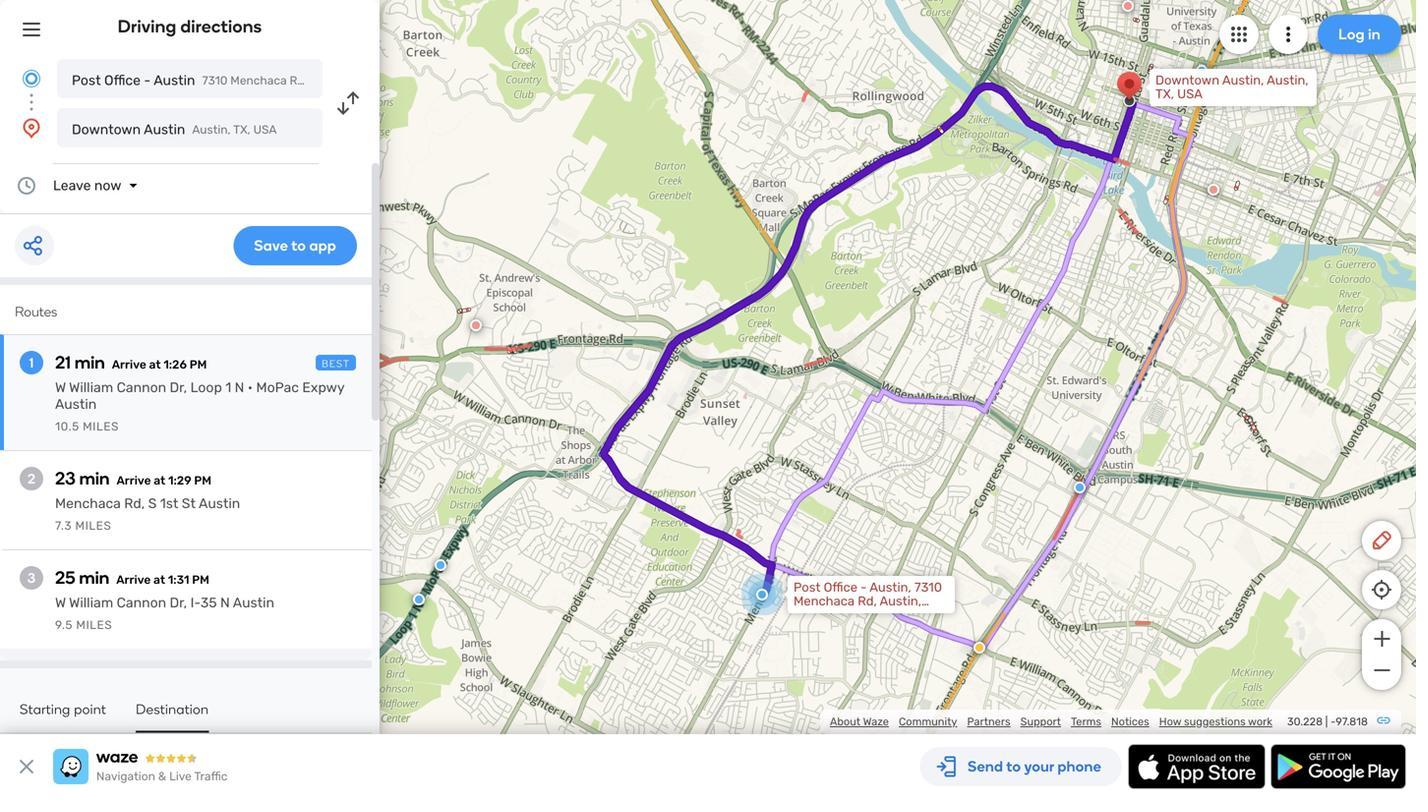 Task type: describe. For each thing, give the bounding box(es) containing it.
mopac
[[256, 380, 299, 396]]

n for 21 min
[[235, 380, 244, 396]]

best
[[322, 358, 350, 370]]

starting point button
[[20, 702, 106, 732]]

•
[[248, 380, 253, 396]]

post for post office - austin, 7310 menchaca rd, austin, texas, united states
[[794, 581, 821, 596]]

downtown for austin,
[[1156, 73, 1220, 88]]

suggestions
[[1185, 716, 1246, 729]]

w william cannon dr, loop 1 n • mopac expwy austin 10.5 miles
[[55, 380, 345, 434]]

0 vertical spatial police image
[[1196, 65, 1208, 77]]

1:29
[[168, 474, 192, 488]]

23
[[55, 468, 76, 490]]

rd, inside menchaca rd, s 1st st austin 7.3 miles
[[124, 496, 145, 512]]

1 horizontal spatial police image
[[435, 560, 447, 572]]

directions
[[181, 16, 262, 37]]

terms
[[1072, 716, 1102, 729]]

downtown austin austin, tx, usa
[[72, 122, 277, 138]]

menchaca inside menchaca rd, s 1st st austin 7.3 miles
[[55, 496, 121, 512]]

miles inside menchaca rd, s 1st st austin 7.3 miles
[[75, 520, 112, 533]]

william for 25 min
[[69, 595, 113, 612]]

tx, for austin
[[233, 123, 251, 137]]

about
[[830, 716, 861, 729]]

leave now
[[53, 178, 121, 194]]

terms link
[[1072, 716, 1102, 729]]

navigation & live traffic
[[96, 770, 228, 784]]

at for 21 min
[[149, 358, 161, 372]]

destination
[[136, 702, 209, 718]]

- for austin,
[[861, 581, 867, 596]]

community
[[899, 716, 958, 729]]

tx, for austin,
[[1156, 87, 1175, 102]]

25 min arrive at 1:31 pm
[[55, 568, 209, 589]]

about waze link
[[830, 716, 889, 729]]

navigation
[[96, 770, 155, 784]]

driving directions
[[118, 16, 262, 37]]

zoom out image
[[1370, 659, 1395, 683]]

austin inside menchaca rd, s 1st st austin 7.3 miles
[[199, 496, 240, 512]]

starting point
[[20, 702, 106, 718]]

cannon for 25 min
[[117, 595, 166, 612]]

united
[[834, 608, 874, 623]]

states
[[877, 608, 915, 623]]

2
[[28, 471, 35, 488]]

dr, for 21 min
[[170, 380, 187, 396]]

live
[[169, 770, 192, 784]]

clock image
[[15, 174, 38, 198]]

arrive for 25 min
[[116, 574, 151, 587]]

current location image
[[20, 67, 43, 91]]

william for 21 min
[[69, 380, 113, 396]]

rd, inside post office - austin, 7310 menchaca rd, austin, texas, united states
[[858, 594, 877, 610]]

post for post office - austin
[[72, 72, 101, 89]]

community link
[[899, 716, 958, 729]]

w william cannon dr, i-35 n austin 9.5 miles
[[55, 595, 274, 633]]

routes
[[15, 304, 57, 320]]

at for 25 min
[[154, 574, 165, 587]]

9.5
[[55, 619, 73, 633]]

7310
[[915, 581, 943, 596]]

office for austin,
[[824, 581, 858, 596]]

now
[[94, 178, 121, 194]]

driving
[[118, 16, 177, 37]]

office for austin
[[104, 72, 141, 89]]

notices link
[[1112, 716, 1150, 729]]

3
[[27, 570, 36, 587]]

austin inside the w william cannon dr, loop 1 n • mopac expwy austin 10.5 miles
[[55, 397, 97, 413]]

n for 25 min
[[220, 595, 230, 612]]

support
[[1021, 716, 1062, 729]]

usa for austin
[[253, 123, 277, 137]]

- for austin
[[144, 72, 151, 89]]

menchaca inside post office - austin, 7310 menchaca rd, austin, texas, united states
[[794, 594, 855, 610]]

0 horizontal spatial 1
[[29, 355, 34, 371]]

downtown austin, austin, tx, usa
[[1156, 73, 1309, 102]]

21
[[55, 352, 71, 373]]

zoom in image
[[1370, 628, 1395, 651]]

25
[[55, 568, 75, 589]]

1:31
[[168, 574, 189, 587]]

min for 21 min
[[75, 352, 105, 373]]

35
[[201, 595, 217, 612]]

austin inside w william cannon dr, i-35 n austin 9.5 miles
[[233, 595, 274, 612]]

21 min arrive at 1:26 pm
[[55, 352, 207, 373]]



Task type: locate. For each thing, give the bounding box(es) containing it.
miles right 10.5
[[83, 420, 119, 434]]

pm inside 21 min arrive at 1:26 pm
[[190, 358, 207, 372]]

0 vertical spatial menchaca
[[55, 496, 121, 512]]

loop
[[191, 380, 222, 396]]

1 horizontal spatial -
[[861, 581, 867, 596]]

menchaca
[[55, 496, 121, 512], [794, 594, 855, 610]]

tx, inside downtown austin, austin, tx, usa
[[1156, 87, 1175, 102]]

- inside post office - austin, 7310 menchaca rd, austin, texas, united states
[[861, 581, 867, 596]]

97.818
[[1336, 716, 1369, 729]]

n inside the w william cannon dr, loop 1 n • mopac expwy austin 10.5 miles
[[235, 380, 244, 396]]

william inside w william cannon dr, i-35 n austin 9.5 miles
[[69, 595, 113, 612]]

x image
[[15, 756, 38, 779]]

0 vertical spatial tx,
[[1156, 87, 1175, 102]]

0 horizontal spatial rd,
[[124, 496, 145, 512]]

2 vertical spatial min
[[79, 568, 109, 589]]

austin up 10.5
[[55, 397, 97, 413]]

1 vertical spatial dr,
[[170, 595, 187, 612]]

1 vertical spatial post
[[794, 581, 821, 596]]

1 vertical spatial office
[[824, 581, 858, 596]]

min
[[75, 352, 105, 373], [79, 468, 110, 490], [79, 568, 109, 589]]

cannon for 21 min
[[117, 380, 166, 396]]

at inside 21 min arrive at 1:26 pm
[[149, 358, 161, 372]]

downtown
[[1156, 73, 1220, 88], [72, 122, 141, 138]]

1 horizontal spatial tx,
[[1156, 87, 1175, 102]]

dr, inside the w william cannon dr, loop 1 n • mopac expwy austin 10.5 miles
[[170, 380, 187, 396]]

at inside 25 min arrive at 1:31 pm
[[154, 574, 165, 587]]

tx, inside downtown austin austin, tx, usa
[[233, 123, 251, 137]]

william
[[69, 380, 113, 396], [69, 595, 113, 612]]

miles right 9.5
[[76, 619, 112, 633]]

w
[[55, 380, 66, 396], [55, 595, 66, 612]]

rd,
[[124, 496, 145, 512], [858, 594, 877, 610]]

1 horizontal spatial usa
[[1178, 87, 1203, 102]]

office inside button
[[104, 72, 141, 89]]

arrive inside 21 min arrive at 1:26 pm
[[112, 358, 146, 372]]

min for 23 min
[[79, 468, 110, 490]]

0 horizontal spatial -
[[144, 72, 151, 89]]

menchaca rd, s 1st st austin 7.3 miles
[[55, 496, 240, 533]]

pencil image
[[1371, 529, 1394, 553]]

pm right 1:29
[[194, 474, 212, 488]]

2 william from the top
[[69, 595, 113, 612]]

road closed image
[[1123, 0, 1134, 12]]

&
[[158, 770, 166, 784]]

0 horizontal spatial n
[[220, 595, 230, 612]]

1 horizontal spatial post
[[794, 581, 821, 596]]

location image
[[20, 116, 43, 140]]

austin down post office - austin button
[[144, 122, 185, 138]]

miles
[[83, 420, 119, 434], [75, 520, 112, 533], [76, 619, 112, 633]]

1 vertical spatial min
[[79, 468, 110, 490]]

work
[[1249, 716, 1273, 729]]

arrive left 1:31
[[116, 574, 151, 587]]

arrive for 23 min
[[117, 474, 151, 488]]

10.5
[[55, 420, 79, 434]]

-
[[144, 72, 151, 89], [861, 581, 867, 596], [1331, 716, 1336, 729]]

0 vertical spatial min
[[75, 352, 105, 373]]

min for 25 min
[[79, 568, 109, 589]]

0 vertical spatial 1
[[29, 355, 34, 371]]

about waze community partners support terms notices how suggestions work
[[830, 716, 1273, 729]]

austin right 35
[[233, 595, 274, 612]]

police image
[[1196, 65, 1208, 77], [1074, 482, 1086, 494]]

cannon down 21 min arrive at 1:26 pm
[[117, 380, 166, 396]]

austin inside button
[[154, 72, 195, 89]]

post up texas,
[[794, 581, 821, 596]]

at left 1:31
[[154, 574, 165, 587]]

austin right st
[[199, 496, 240, 512]]

dr,
[[170, 380, 187, 396], [170, 595, 187, 612]]

pm for 25 min
[[192, 574, 209, 587]]

dr, left i-
[[170, 595, 187, 612]]

2 dr, from the top
[[170, 595, 187, 612]]

min right 21
[[75, 352, 105, 373]]

1 dr, from the top
[[170, 380, 187, 396]]

partners
[[968, 716, 1011, 729]]

2 vertical spatial at
[[154, 574, 165, 587]]

at
[[149, 358, 161, 372], [154, 474, 166, 488], [154, 574, 165, 587]]

1st
[[160, 496, 178, 512]]

arrive up s
[[117, 474, 151, 488]]

0 vertical spatial dr,
[[170, 380, 187, 396]]

1 horizontal spatial 1
[[226, 380, 231, 396]]

usa inside downtown austin austin, tx, usa
[[253, 123, 277, 137]]

0 vertical spatial downtown
[[1156, 73, 1220, 88]]

office
[[104, 72, 141, 89], [824, 581, 858, 596]]

- up united
[[861, 581, 867, 596]]

1 vertical spatial tx,
[[233, 123, 251, 137]]

leave
[[53, 178, 91, 194]]

office down driving
[[104, 72, 141, 89]]

2 cannon from the top
[[117, 595, 166, 612]]

0 vertical spatial post
[[72, 72, 101, 89]]

i-
[[191, 595, 201, 612]]

0 horizontal spatial office
[[104, 72, 141, 89]]

usa for austin,
[[1178, 87, 1203, 102]]

0 vertical spatial n
[[235, 380, 244, 396]]

0 vertical spatial miles
[[83, 420, 119, 434]]

arrive inside 23 min arrive at 1:29 pm
[[117, 474, 151, 488]]

w for 21
[[55, 380, 66, 396]]

0 vertical spatial police image
[[435, 560, 447, 572]]

1 cannon from the top
[[117, 380, 166, 396]]

miles inside the w william cannon dr, loop 1 n • mopac expwy austin 10.5 miles
[[83, 420, 119, 434]]

n inside w william cannon dr, i-35 n austin 9.5 miles
[[220, 595, 230, 612]]

0 vertical spatial rd,
[[124, 496, 145, 512]]

waze
[[864, 716, 889, 729]]

menchaca left states
[[794, 594, 855, 610]]

1 vertical spatial cannon
[[117, 595, 166, 612]]

at for 23 min
[[154, 474, 166, 488]]

traffic
[[194, 770, 228, 784]]

1 horizontal spatial n
[[235, 380, 244, 396]]

austin,
[[1223, 73, 1265, 88], [1268, 73, 1309, 88], [192, 123, 231, 137], [870, 581, 912, 596], [880, 594, 922, 610]]

0 vertical spatial w
[[55, 380, 66, 396]]

arrive inside 25 min arrive at 1:31 pm
[[116, 574, 151, 587]]

1 vertical spatial rd,
[[858, 594, 877, 610]]

post inside post office - austin, 7310 menchaca rd, austin, texas, united states
[[794, 581, 821, 596]]

0 vertical spatial usa
[[1178, 87, 1203, 102]]

how
[[1160, 716, 1182, 729]]

expwy
[[302, 380, 345, 396]]

1 w from the top
[[55, 380, 66, 396]]

road closed image
[[1208, 184, 1220, 196], [470, 320, 482, 332]]

miles right 7.3
[[75, 520, 112, 533]]

min right 25
[[79, 568, 109, 589]]

0 horizontal spatial police image
[[1074, 482, 1086, 494]]

2 horizontal spatial -
[[1331, 716, 1336, 729]]

1 vertical spatial pm
[[194, 474, 212, 488]]

0 horizontal spatial police image
[[413, 594, 425, 606]]

1 horizontal spatial menchaca
[[794, 594, 855, 610]]

william up 9.5
[[69, 595, 113, 612]]

1 vertical spatial william
[[69, 595, 113, 612]]

1 left 21
[[29, 355, 34, 371]]

office up united
[[824, 581, 858, 596]]

30.228 | -97.818
[[1288, 716, 1369, 729]]

1 vertical spatial arrive
[[117, 474, 151, 488]]

0 horizontal spatial downtown
[[72, 122, 141, 138]]

0 horizontal spatial road closed image
[[470, 320, 482, 332]]

austin up downtown austin austin, tx, usa
[[154, 72, 195, 89]]

rd, right texas,
[[858, 594, 877, 610]]

1 left the •
[[226, 380, 231, 396]]

30.228
[[1288, 716, 1323, 729]]

0 vertical spatial arrive
[[112, 358, 146, 372]]

usa inside downtown austin, austin, tx, usa
[[1178, 87, 1203, 102]]

s
[[148, 496, 157, 512]]

- for 97.818
[[1331, 716, 1336, 729]]

0 horizontal spatial tx,
[[233, 123, 251, 137]]

starting
[[20, 702, 70, 718]]

destination button
[[136, 702, 209, 734]]

post office - austin
[[72, 72, 195, 89]]

2 vertical spatial -
[[1331, 716, 1336, 729]]

2 w from the top
[[55, 595, 66, 612]]

tx,
[[1156, 87, 1175, 102], [233, 123, 251, 137]]

notices
[[1112, 716, 1150, 729]]

0 horizontal spatial menchaca
[[55, 496, 121, 512]]

usa
[[1178, 87, 1203, 102], [253, 123, 277, 137]]

|
[[1326, 716, 1329, 729]]

post
[[72, 72, 101, 89], [794, 581, 821, 596]]

1
[[29, 355, 34, 371], [226, 380, 231, 396]]

austin, inside downtown austin austin, tx, usa
[[192, 123, 231, 137]]

0 vertical spatial william
[[69, 380, 113, 396]]

1 horizontal spatial police image
[[1196, 65, 1208, 77]]

st
[[182, 496, 196, 512]]

- right |
[[1331, 716, 1336, 729]]

1 vertical spatial at
[[154, 474, 166, 488]]

1 vertical spatial usa
[[253, 123, 277, 137]]

at inside 23 min arrive at 1:29 pm
[[154, 474, 166, 488]]

1 william from the top
[[69, 380, 113, 396]]

pm
[[190, 358, 207, 372], [194, 474, 212, 488], [192, 574, 209, 587]]

cannon
[[117, 380, 166, 396], [117, 595, 166, 612]]

1 vertical spatial police image
[[1074, 482, 1086, 494]]

pm right 1:26
[[190, 358, 207, 372]]

min right the 23
[[79, 468, 110, 490]]

0 vertical spatial office
[[104, 72, 141, 89]]

william inside the w william cannon dr, loop 1 n • mopac expwy austin 10.5 miles
[[69, 380, 113, 396]]

1 vertical spatial downtown
[[72, 122, 141, 138]]

at left 1:26
[[149, 358, 161, 372]]

police image
[[435, 560, 447, 572], [413, 594, 425, 606]]

arrive for 21 min
[[112, 358, 146, 372]]

pm right 1:31
[[192, 574, 209, 587]]

arrive left 1:26
[[112, 358, 146, 372]]

partners link
[[968, 716, 1011, 729]]

2 vertical spatial pm
[[192, 574, 209, 587]]

1 vertical spatial n
[[220, 595, 230, 612]]

0 vertical spatial road closed image
[[1208, 184, 1220, 196]]

w inside the w william cannon dr, loop 1 n • mopac expwy austin 10.5 miles
[[55, 380, 66, 396]]

pm inside 25 min arrive at 1:31 pm
[[192, 574, 209, 587]]

n right 35
[[220, 595, 230, 612]]

- inside button
[[144, 72, 151, 89]]

post inside button
[[72, 72, 101, 89]]

w for 25
[[55, 595, 66, 612]]

william down 21
[[69, 380, 113, 396]]

dr, for 25 min
[[170, 595, 187, 612]]

0 vertical spatial at
[[149, 358, 161, 372]]

1 horizontal spatial downtown
[[1156, 73, 1220, 88]]

2 vertical spatial arrive
[[116, 574, 151, 587]]

pm for 21 min
[[190, 358, 207, 372]]

how suggestions work link
[[1160, 716, 1273, 729]]

0 vertical spatial cannon
[[117, 380, 166, 396]]

arrive
[[112, 358, 146, 372], [117, 474, 151, 488], [116, 574, 151, 587]]

downtown for austin
[[72, 122, 141, 138]]

link image
[[1377, 713, 1392, 729]]

office inside post office - austin, 7310 menchaca rd, austin, texas, united states
[[824, 581, 858, 596]]

rd, left s
[[124, 496, 145, 512]]

hazard image
[[974, 643, 986, 654]]

1 vertical spatial police image
[[413, 594, 425, 606]]

0 vertical spatial pm
[[190, 358, 207, 372]]

support link
[[1021, 716, 1062, 729]]

post right "current location" icon
[[72, 72, 101, 89]]

austin
[[154, 72, 195, 89], [144, 122, 185, 138], [55, 397, 97, 413], [199, 496, 240, 512], [233, 595, 274, 612]]

- down driving
[[144, 72, 151, 89]]

23 min arrive at 1:29 pm
[[55, 468, 212, 490]]

7.3
[[55, 520, 72, 533]]

dr, down 1:26
[[170, 380, 187, 396]]

n
[[235, 380, 244, 396], [220, 595, 230, 612]]

w up 9.5
[[55, 595, 66, 612]]

menchaca up 7.3
[[55, 496, 121, 512]]

pm inside 23 min arrive at 1:29 pm
[[194, 474, 212, 488]]

0 vertical spatial -
[[144, 72, 151, 89]]

cannon inside w william cannon dr, i-35 n austin 9.5 miles
[[117, 595, 166, 612]]

1 vertical spatial road closed image
[[470, 320, 482, 332]]

miles inside w william cannon dr, i-35 n austin 9.5 miles
[[76, 619, 112, 633]]

w down 21
[[55, 380, 66, 396]]

downtown inside downtown austin, austin, tx, usa
[[1156, 73, 1220, 88]]

0 horizontal spatial post
[[72, 72, 101, 89]]

texas,
[[794, 608, 831, 623]]

1 vertical spatial -
[[861, 581, 867, 596]]

0 horizontal spatial usa
[[253, 123, 277, 137]]

1 vertical spatial menchaca
[[794, 594, 855, 610]]

at left 1:29
[[154, 474, 166, 488]]

1 inside the w william cannon dr, loop 1 n • mopac expwy austin 10.5 miles
[[226, 380, 231, 396]]

dr, inside w william cannon dr, i-35 n austin 9.5 miles
[[170, 595, 187, 612]]

post office - austin, 7310 menchaca rd, austin, texas, united states
[[794, 581, 943, 623]]

1 vertical spatial w
[[55, 595, 66, 612]]

2 vertical spatial miles
[[76, 619, 112, 633]]

1 vertical spatial 1
[[226, 380, 231, 396]]

post office - austin button
[[57, 59, 323, 98]]

point
[[74, 702, 106, 718]]

w inside w william cannon dr, i-35 n austin 9.5 miles
[[55, 595, 66, 612]]

1 horizontal spatial rd,
[[858, 594, 877, 610]]

pm for 23 min
[[194, 474, 212, 488]]

1 horizontal spatial office
[[824, 581, 858, 596]]

1:26
[[164, 358, 187, 372]]

1 horizontal spatial road closed image
[[1208, 184, 1220, 196]]

cannon inside the w william cannon dr, loop 1 n • mopac expwy austin 10.5 miles
[[117, 380, 166, 396]]

cannon down 25 min arrive at 1:31 pm
[[117, 595, 166, 612]]

n left the •
[[235, 380, 244, 396]]

1 vertical spatial miles
[[75, 520, 112, 533]]



Task type: vqa. For each thing, say whether or not it's contained in the screenshot.
the bottom -
yes



